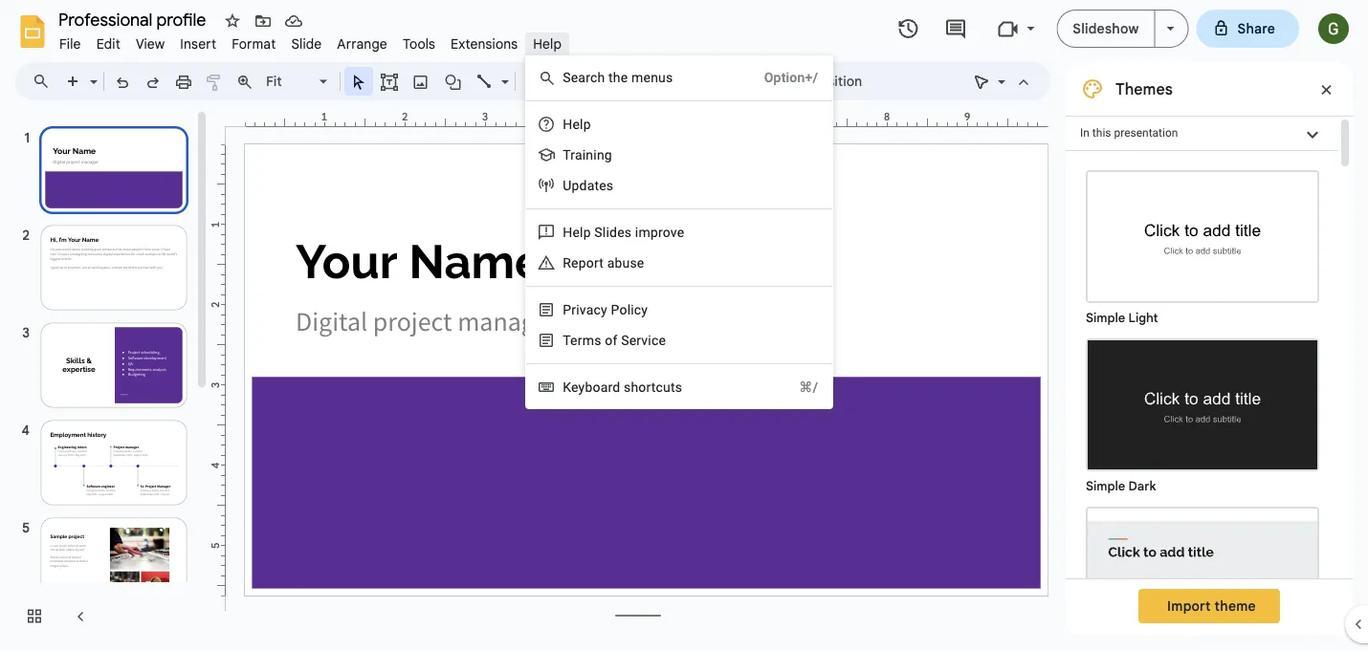 Task type: describe. For each thing, give the bounding box(es) containing it.
help for help slides imp r ove
[[563, 224, 591, 240]]

slide menu item
[[284, 33, 330, 55]]

import theme
[[1168, 598, 1257, 615]]

arrange menu item
[[330, 33, 395, 55]]

import
[[1168, 598, 1211, 615]]

streamline image
[[1088, 509, 1318, 638]]

u pdates
[[563, 178, 614, 193]]

elp
[[573, 116, 591, 132]]

u
[[563, 178, 572, 193]]

Menus field
[[24, 68, 66, 95]]

updates u element
[[563, 178, 620, 193]]

enus
[[644, 69, 673, 85]]

term
[[563, 333, 594, 348]]

in
[[1081, 126, 1090, 140]]

terms of service s element
[[563, 333, 672, 348]]

help slides imp r ove
[[563, 224, 685, 240]]

simple for simple dark
[[1086, 479, 1126, 494]]

file menu item
[[52, 33, 89, 55]]

simple light
[[1086, 311, 1159, 326]]

share button
[[1197, 10, 1300, 48]]

this
[[1093, 126, 1112, 140]]

Star checkbox
[[219, 8, 246, 34]]

option+slash element
[[741, 68, 819, 87]]

ove
[[663, 224, 685, 240]]

insert
[[180, 35, 216, 52]]

search the menus m element
[[563, 69, 679, 85]]

tools
[[403, 35, 436, 52]]

shape image
[[443, 68, 465, 95]]

rivacy
[[572, 302, 608, 318]]

k eyboard shortcuts
[[563, 379, 683, 395]]

shortcuts
[[624, 379, 683, 395]]

help slides improve r element
[[563, 224, 690, 240]]

extensions
[[451, 35, 518, 52]]

presentation
[[1114, 126, 1179, 140]]

menu bar banner
[[0, 0, 1369, 652]]

help menu item
[[526, 33, 570, 55]]

r
[[658, 224, 663, 240]]

slides
[[595, 224, 632, 240]]

dark
[[1129, 479, 1157, 494]]

⌘slash element
[[776, 378, 819, 397]]

themes application
[[0, 0, 1369, 652]]

extensions menu item
[[443, 33, 526, 55]]

theme button
[[723, 67, 783, 96]]

themes
[[1116, 79, 1173, 99]]

s
[[594, 333, 602, 348]]

m
[[632, 69, 644, 85]]

p
[[563, 302, 572, 318]]

view menu item
[[128, 33, 173, 55]]

arrange
[[337, 35, 388, 52]]

option+/
[[764, 69, 819, 85]]

help h element
[[563, 116, 597, 132]]



Task type: vqa. For each thing, say whether or not it's contained in the screenshot.


Task type: locate. For each thing, give the bounding box(es) containing it.
menu containing search the
[[526, 56, 834, 410]]

simple for simple light
[[1086, 311, 1126, 326]]

menu
[[526, 56, 834, 410]]

navigation
[[0, 108, 211, 652]]

report
[[563, 255, 604, 271]]

raining
[[571, 147, 612, 163]]

menu bar containing file
[[52, 25, 570, 56]]

simple inside simple light radio
[[1086, 311, 1126, 326]]

tools menu item
[[395, 33, 443, 55]]

policy
[[611, 302, 648, 318]]

transition
[[800, 73, 862, 89]]

search
[[563, 69, 605, 85]]

0 vertical spatial simple
[[1086, 311, 1126, 326]]

slideshow
[[1073, 20, 1139, 37]]

main toolbar
[[56, 67, 872, 96]]

term s of service
[[563, 333, 666, 348]]

0 horizontal spatial help
[[533, 35, 562, 52]]

Zoom field
[[260, 68, 336, 96]]

eyboard
[[571, 379, 621, 395]]

simple left light
[[1086, 311, 1126, 326]]

help right extensions menu item
[[533, 35, 562, 52]]

edit
[[96, 35, 120, 52]]

in this presentation tab
[[1066, 116, 1338, 151]]

privacy policy p element
[[563, 302, 654, 318]]

menu bar
[[52, 25, 570, 56]]

t
[[563, 147, 571, 163]]

simple left dark
[[1086, 479, 1126, 494]]

view
[[136, 35, 165, 52]]

option group containing simple light
[[1066, 151, 1338, 652]]

p rivacy policy
[[563, 302, 648, 318]]

k
[[563, 379, 571, 395]]

h
[[563, 116, 573, 132]]

format
[[232, 35, 276, 52]]

background button
[[557, 67, 650, 96]]

2 simple from the top
[[1086, 479, 1126, 494]]

the
[[609, 69, 628, 85]]

0 vertical spatial help
[[533, 35, 562, 52]]

theme
[[731, 73, 774, 89]]

Zoom text field
[[263, 68, 317, 95]]

pdates
[[572, 178, 614, 193]]

insert image image
[[410, 68, 432, 95]]

themes section
[[1066, 62, 1353, 652]]

service
[[621, 333, 666, 348]]

presentation options image
[[1167, 27, 1175, 31]]

a
[[607, 255, 615, 271]]

⌘/
[[799, 379, 819, 395]]

help for help
[[533, 35, 562, 52]]

slide
[[291, 35, 322, 52]]

1 simple from the top
[[1086, 311, 1126, 326]]

Simple Dark radio
[[1077, 329, 1329, 498]]

in this presentation
[[1081, 126, 1179, 140]]

buse
[[615, 255, 645, 271]]

option group inside themes section
[[1066, 151, 1338, 652]]

1 horizontal spatial help
[[563, 224, 591, 240]]

simple
[[1086, 311, 1126, 326], [1086, 479, 1126, 494]]

1 vertical spatial help
[[563, 224, 591, 240]]

light
[[1129, 311, 1159, 326]]

background
[[566, 73, 642, 89]]

transition button
[[792, 67, 871, 96]]

report abuse a element
[[563, 255, 650, 271]]

help inside menu item
[[533, 35, 562, 52]]

menu inside themes 'application'
[[526, 56, 834, 410]]

format menu item
[[224, 33, 284, 55]]

search the m enus
[[563, 69, 673, 85]]

new slide with layout image
[[85, 69, 98, 76]]

of
[[605, 333, 618, 348]]

report a buse
[[563, 255, 645, 271]]

menu bar inside menu bar banner
[[52, 25, 570, 56]]

mode and view toolbar
[[967, 62, 1039, 100]]

help
[[533, 35, 562, 52], [563, 224, 591, 240]]

help up report
[[563, 224, 591, 240]]

Rename text field
[[52, 8, 217, 31]]

option group
[[1066, 151, 1338, 652]]

h elp
[[563, 116, 591, 132]]

import theme button
[[1139, 590, 1280, 624]]

t raining
[[563, 147, 612, 163]]

imp
[[635, 224, 658, 240]]

training t element
[[563, 147, 618, 163]]

share
[[1238, 20, 1276, 37]]

simple dark
[[1086, 479, 1157, 494]]

Simple Light radio
[[1077, 161, 1329, 652]]

insert menu item
[[173, 33, 224, 55]]

navigation inside themes 'application'
[[0, 108, 211, 652]]

keyboard shortcuts k element
[[563, 379, 688, 395]]

edit menu item
[[89, 33, 128, 55]]

Streamline radio
[[1077, 498, 1329, 652]]

file
[[59, 35, 81, 52]]

1 vertical spatial simple
[[1086, 479, 1126, 494]]

help inside menu
[[563, 224, 591, 240]]

theme
[[1215, 598, 1257, 615]]

simple inside simple dark option
[[1086, 479, 1126, 494]]

slideshow button
[[1057, 10, 1156, 48]]



